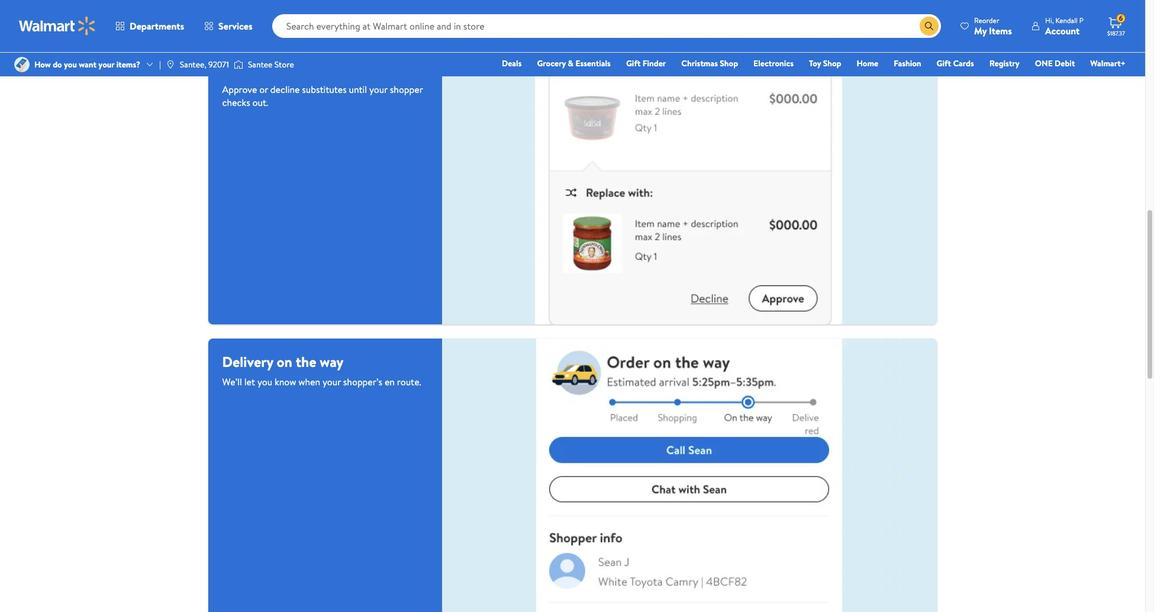 Task type: describe. For each thing, give the bounding box(es) containing it.
choose
[[222, 59, 268, 80]]

when
[[298, 375, 320, 388]]

Walmart Site-Wide search field
[[272, 14, 941, 38]]

grocery & essentials link
[[532, 57, 616, 70]]

how do you want your items?
[[34, 59, 140, 70]]

toy
[[809, 57, 821, 69]]

reorder my items
[[974, 15, 1012, 37]]

want
[[79, 59, 96, 70]]

route.
[[397, 375, 421, 388]]

deals link
[[497, 57, 527, 70]]

gift cards link
[[932, 57, 980, 70]]

we'll
[[222, 375, 242, 388]]

deals
[[502, 57, 522, 69]]

your inside choose substitutions approve or decline substitutes until your shopper checks out.
[[369, 83, 388, 96]]

shopper's
[[343, 375, 382, 388]]

electronics
[[754, 57, 794, 69]]

know
[[275, 375, 296, 388]]

until
[[349, 83, 367, 96]]

out.
[[253, 96, 268, 109]]

|
[[159, 59, 161, 70]]

&
[[568, 57, 574, 69]]

christmas shop
[[682, 57, 738, 69]]

way
[[320, 352, 344, 372]]

home
[[857, 57, 879, 69]]

walmart+
[[1091, 57, 1126, 69]]

one debit
[[1035, 57, 1075, 69]]

departments button
[[105, 12, 194, 40]]

checks
[[222, 96, 250, 109]]

search icon image
[[925, 21, 934, 31]]

choose substitutions approve or decline substitutes until your shopper checks out.
[[222, 59, 423, 109]]

substitutes
[[302, 83, 347, 96]]

gift for gift cards
[[937, 57, 951, 69]]

gift for gift finder
[[626, 57, 641, 69]]

walmart image
[[19, 17, 96, 36]]

delivery on the way we'll let you know when your shopper's en route.
[[222, 352, 421, 388]]

one debit link
[[1030, 57, 1081, 70]]

walmart+ link
[[1085, 57, 1131, 70]]

toy shop link
[[804, 57, 847, 70]]

6 $187.37
[[1108, 13, 1125, 37]]

p
[[1080, 15, 1084, 25]]

your inside delivery on the way we'll let you know when your shopper's en route.
[[323, 375, 341, 388]]

home link
[[852, 57, 884, 70]]



Task type: locate. For each thing, give the bounding box(es) containing it.
 image for how do you want your items?
[[14, 57, 30, 72]]

delivery
[[222, 352, 273, 372]]

2 vertical spatial your
[[323, 375, 341, 388]]

account
[[1045, 24, 1080, 37]]

items?
[[116, 59, 140, 70]]

gift finder
[[626, 57, 666, 69]]

2 horizontal spatial your
[[369, 83, 388, 96]]

 image left how
[[14, 57, 30, 72]]

christmas
[[682, 57, 718, 69]]

your right until
[[369, 83, 388, 96]]

reorder
[[974, 15, 1000, 25]]

you
[[64, 59, 77, 70], [257, 375, 272, 388]]

6
[[1119, 13, 1123, 23]]

store
[[275, 59, 294, 70]]

2 shop from the left
[[823, 57, 841, 69]]

cards
[[953, 57, 974, 69]]

let
[[244, 375, 255, 388]]

finder
[[643, 57, 666, 69]]

1 horizontal spatial  image
[[166, 60, 175, 69]]

departments
[[130, 20, 184, 33]]

92071
[[208, 59, 229, 70]]

christmas shop link
[[676, 57, 744, 70]]

en
[[385, 375, 395, 388]]

fashion link
[[889, 57, 927, 70]]

0 horizontal spatial gift
[[626, 57, 641, 69]]

santee, 92071
[[180, 59, 229, 70]]

kendall
[[1056, 15, 1078, 25]]

shop right christmas at the top right
[[720, 57, 738, 69]]

you right let at bottom
[[257, 375, 272, 388]]

electronics link
[[748, 57, 799, 70]]

shop
[[720, 57, 738, 69], [823, 57, 841, 69]]

or
[[259, 83, 268, 96]]

one
[[1035, 57, 1053, 69]]

shop right toy
[[823, 57, 841, 69]]

grocery & essentials
[[537, 57, 611, 69]]

fashion
[[894, 57, 921, 69]]

santee
[[248, 59, 273, 70]]

shop for christmas shop
[[720, 57, 738, 69]]

1 horizontal spatial you
[[257, 375, 272, 388]]

decline
[[270, 83, 300, 96]]

you inside delivery on the way we'll let you know when your shopper's en route.
[[257, 375, 272, 388]]

toy shop
[[809, 57, 841, 69]]

approve
[[222, 83, 257, 96]]

items
[[989, 24, 1012, 37]]

registry
[[990, 57, 1020, 69]]

0 vertical spatial your
[[98, 59, 114, 70]]

debit
[[1055, 57, 1075, 69]]

$187.37
[[1108, 29, 1125, 37]]

1 horizontal spatial your
[[323, 375, 341, 388]]

on
[[277, 352, 292, 372]]

0 horizontal spatial your
[[98, 59, 114, 70]]

essentials
[[576, 57, 611, 69]]

1 horizontal spatial gift
[[937, 57, 951, 69]]

hi,
[[1045, 15, 1054, 25]]

how
[[34, 59, 51, 70]]

gift
[[626, 57, 641, 69], [937, 57, 951, 69]]

shopper
[[390, 83, 423, 96]]

services
[[218, 20, 253, 33]]

 image
[[234, 59, 243, 70]]

gift finder link
[[621, 57, 671, 70]]

your right 'want'
[[98, 59, 114, 70]]

grocery
[[537, 57, 566, 69]]

1 horizontal spatial shop
[[823, 57, 841, 69]]

services button
[[194, 12, 263, 40]]

gift left finder on the right top of page
[[626, 57, 641, 69]]

shop for toy shop
[[823, 57, 841, 69]]

gift left cards
[[937, 57, 951, 69]]

the
[[296, 352, 316, 372]]

0 horizontal spatial  image
[[14, 57, 30, 72]]

santee,
[[180, 59, 206, 70]]

0 horizontal spatial shop
[[720, 57, 738, 69]]

your down way
[[323, 375, 341, 388]]

 image right |
[[166, 60, 175, 69]]

my
[[974, 24, 987, 37]]

1 shop from the left
[[720, 57, 738, 69]]

santee store
[[248, 59, 294, 70]]

1 gift from the left
[[626, 57, 641, 69]]

2 gift from the left
[[937, 57, 951, 69]]

1 vertical spatial you
[[257, 375, 272, 388]]

0 horizontal spatial you
[[64, 59, 77, 70]]

your
[[98, 59, 114, 70], [369, 83, 388, 96], [323, 375, 341, 388]]

1 vertical spatial your
[[369, 83, 388, 96]]

Search search field
[[272, 14, 941, 38]]

you right do
[[64, 59, 77, 70]]

gift cards
[[937, 57, 974, 69]]

 image for santee, 92071
[[166, 60, 175, 69]]

registry link
[[984, 57, 1025, 70]]

0 vertical spatial you
[[64, 59, 77, 70]]

 image
[[14, 57, 30, 72], [166, 60, 175, 69]]

hi, kendall p account
[[1045, 15, 1084, 37]]

do
[[53, 59, 62, 70]]

substitutions
[[272, 59, 352, 80]]



Task type: vqa. For each thing, say whether or not it's contained in the screenshot.
the rightmost and
no



